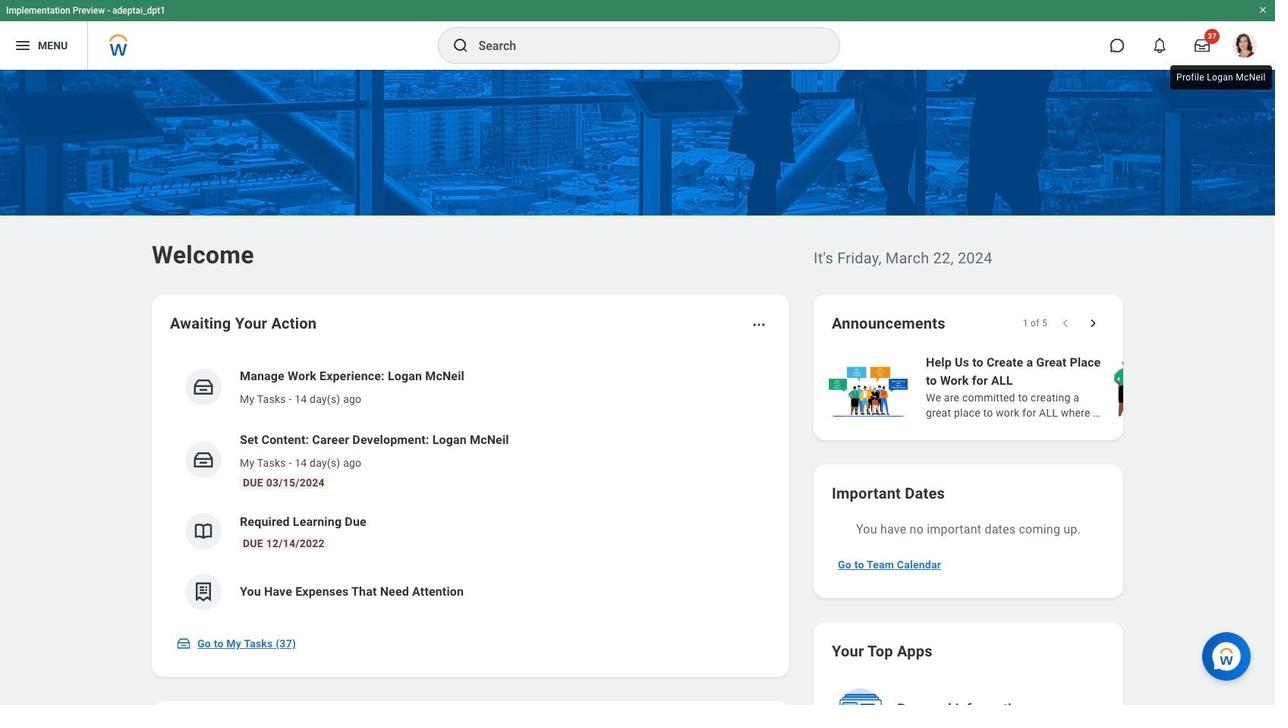 Task type: vqa. For each thing, say whether or not it's contained in the screenshot.
the left list
yes



Task type: describe. For each thing, give the bounding box(es) containing it.
related actions image
[[752, 317, 767, 333]]

1 vertical spatial inbox image
[[192, 449, 215, 472]]

chevron left small image
[[1058, 316, 1074, 331]]

justify image
[[14, 36, 32, 55]]

0 horizontal spatial list
[[170, 355, 771, 623]]

notifications large image
[[1153, 38, 1168, 53]]

0 vertical spatial inbox image
[[192, 376, 215, 399]]

close environment banner image
[[1259, 5, 1268, 14]]



Task type: locate. For each thing, give the bounding box(es) containing it.
chevron right small image
[[1086, 316, 1101, 331]]

list
[[826, 352, 1276, 422], [170, 355, 771, 623]]

tooltip
[[1168, 62, 1275, 93]]

profile logan mcneil image
[[1233, 33, 1257, 61]]

1 horizontal spatial list
[[826, 352, 1276, 422]]

dashboard expenses image
[[192, 581, 215, 604]]

book open image
[[192, 520, 215, 543]]

main content
[[0, 70, 1276, 705]]

inbox image
[[192, 376, 215, 399], [192, 449, 215, 472], [176, 636, 191, 651]]

banner
[[0, 0, 1276, 70]]

status
[[1023, 317, 1048, 330]]

search image
[[451, 36, 470, 55]]

inbox large image
[[1195, 38, 1210, 53]]

2 vertical spatial inbox image
[[176, 636, 191, 651]]

Search Workday  search field
[[479, 29, 808, 62]]



